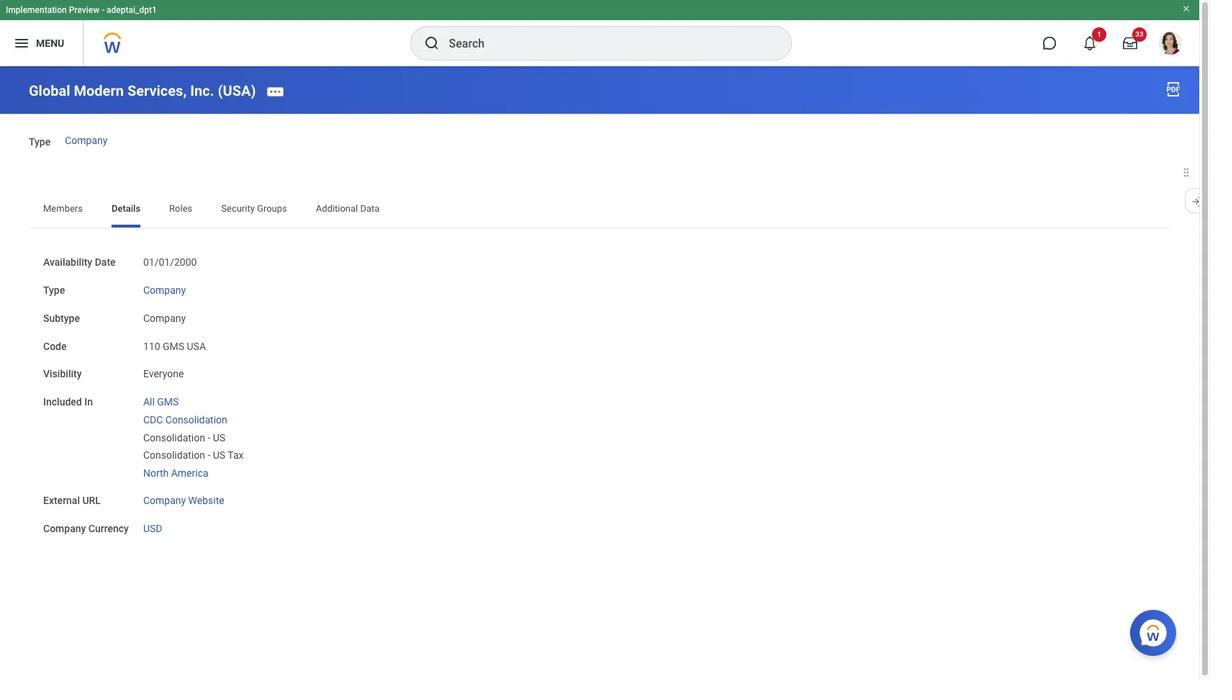 Task type: describe. For each thing, give the bounding box(es) containing it.
included
[[43, 396, 82, 408]]

items selected list
[[143, 393, 267, 480]]

all gms link
[[143, 393, 179, 408]]

us for consolidation - us tax
[[213, 450, 226, 461]]

members
[[43, 203, 83, 214]]

security groups
[[221, 203, 287, 214]]

tax
[[228, 450, 244, 461]]

search image
[[423, 35, 440, 52]]

all
[[143, 396, 155, 408]]

close environment banner image
[[1183, 4, 1191, 13]]

in
[[84, 396, 93, 408]]

company down modern
[[65, 135, 108, 146]]

cdc consolidation link
[[143, 411, 227, 426]]

1 button
[[1075, 27, 1107, 59]]

security
[[221, 203, 255, 214]]

external
[[43, 495, 80, 506]]

included in
[[43, 396, 93, 408]]

services,
[[127, 82, 187, 99]]

north america
[[143, 468, 209, 479]]

consolidation for consolidation - us tax
[[143, 450, 205, 461]]

consolidation for consolidation - us
[[143, 432, 205, 444]]

110 gms usa
[[143, 341, 206, 352]]

modern
[[74, 82, 124, 99]]

menu button
[[0, 20, 83, 66]]

additional data
[[316, 203, 380, 214]]

north
[[143, 468, 169, 479]]

website
[[188, 495, 225, 506]]

groups
[[257, 203, 287, 214]]

- for consolidation - us
[[208, 432, 211, 444]]

data
[[360, 203, 380, 214]]

availability date
[[43, 257, 116, 268]]

consolidation inside cdc consolidation 'link'
[[166, 414, 227, 426]]

tab list inside global modern services, inc. (usa) 'main content'
[[29, 193, 1171, 228]]

company for company website
[[143, 495, 186, 506]]

usd link
[[143, 520, 162, 534]]

code
[[43, 341, 67, 352]]

1
[[1098, 30, 1102, 38]]

america
[[171, 468, 209, 479]]

availability date element
[[143, 248, 197, 270]]

implementation preview -   adeptai_dpt1
[[6, 5, 157, 15]]

cdc
[[143, 414, 163, 426]]

adeptai_dpt1
[[107, 5, 157, 15]]

01/01/2000
[[143, 257, 197, 268]]

0 vertical spatial type
[[29, 136, 51, 147]]

details
[[112, 203, 141, 214]]

view printable version (pdf) image
[[1165, 81, 1183, 98]]

code element
[[143, 332, 206, 353]]



Task type: locate. For each thing, give the bounding box(es) containing it.
type up the subtype
[[43, 285, 65, 296]]

north america link
[[143, 465, 209, 479]]

gms inside the items selected list
[[157, 396, 179, 408]]

company down external
[[43, 523, 86, 534]]

gms for 110
[[163, 341, 184, 352]]

menu banner
[[0, 0, 1200, 66]]

gms inside "code" 'element'
[[163, 341, 184, 352]]

company for company currency
[[43, 523, 86, 534]]

company up company element
[[143, 285, 186, 296]]

1 vertical spatial company link
[[143, 282, 186, 296]]

availability
[[43, 257, 92, 268]]

gms for all
[[157, 396, 179, 408]]

inbox large image
[[1124, 36, 1138, 50]]

usa
[[187, 341, 206, 352]]

external url
[[43, 495, 101, 506]]

roles
[[169, 203, 193, 214]]

company currency
[[43, 523, 129, 534]]

0 vertical spatial company link
[[65, 135, 108, 146]]

all gms
[[143, 396, 179, 408]]

33 button
[[1115, 27, 1147, 59]]

company
[[65, 135, 108, 146], [143, 285, 186, 296], [143, 313, 186, 324], [143, 495, 186, 506], [43, 523, 86, 534]]

consolidation - us element
[[143, 429, 226, 444]]

consolidation inside the consolidation - us element
[[143, 432, 205, 444]]

Search Workday  search field
[[449, 27, 762, 59]]

gms right all
[[157, 396, 179, 408]]

0 vertical spatial consolidation
[[166, 414, 227, 426]]

1 horizontal spatial company link
[[143, 282, 186, 296]]

1 vertical spatial -
[[208, 432, 211, 444]]

gms right 110
[[163, 341, 184, 352]]

company for company element
[[143, 313, 186, 324]]

currency
[[88, 523, 129, 534]]

type
[[29, 136, 51, 147], [43, 285, 65, 296]]

- inside menu banner
[[102, 5, 105, 15]]

consolidation - us tax
[[143, 450, 244, 461]]

- right preview
[[102, 5, 105, 15]]

consolidation inside consolidation - us tax element
[[143, 450, 205, 461]]

consolidation - us tax element
[[143, 447, 244, 461]]

tab list
[[29, 193, 1171, 228]]

menu
[[36, 37, 64, 49]]

0 vertical spatial -
[[102, 5, 105, 15]]

0 vertical spatial gms
[[163, 341, 184, 352]]

everyone
[[143, 368, 184, 380]]

2 vertical spatial -
[[208, 450, 211, 461]]

consolidation up the consolidation - us element
[[166, 414, 227, 426]]

us up consolidation - us tax element
[[213, 432, 226, 444]]

(usa)
[[218, 82, 256, 99]]

implementation
[[6, 5, 67, 15]]

us
[[213, 432, 226, 444], [213, 450, 226, 461]]

0 vertical spatial us
[[213, 432, 226, 444]]

110
[[143, 341, 160, 352]]

global modern services, inc. (usa)
[[29, 82, 256, 99]]

global modern services, inc. (usa) link
[[29, 82, 256, 99]]

us for consolidation - us
[[213, 432, 226, 444]]

1 vertical spatial consolidation
[[143, 432, 205, 444]]

usd
[[143, 523, 162, 534]]

- for consolidation - us tax
[[208, 450, 211, 461]]

consolidation - us
[[143, 432, 226, 444]]

justify image
[[13, 35, 30, 52]]

notifications large image
[[1083, 36, 1098, 50]]

1 vertical spatial gms
[[157, 396, 179, 408]]

2 vertical spatial consolidation
[[143, 450, 205, 461]]

subtype
[[43, 313, 80, 324]]

0 horizontal spatial company link
[[65, 135, 108, 146]]

company link
[[65, 135, 108, 146], [143, 282, 186, 296]]

gms
[[163, 341, 184, 352], [157, 396, 179, 408]]

consolidation up north america link
[[143, 450, 205, 461]]

33
[[1136, 30, 1144, 38]]

-
[[102, 5, 105, 15], [208, 432, 211, 444], [208, 450, 211, 461]]

global modern services, inc. (usa) main content
[[0, 66, 1200, 601]]

additional
[[316, 203, 358, 214]]

everyone element
[[143, 366, 184, 380]]

date
[[95, 257, 116, 268]]

company link down modern
[[65, 135, 108, 146]]

us left tax
[[213, 450, 226, 461]]

consolidation
[[166, 414, 227, 426], [143, 432, 205, 444], [143, 450, 205, 461]]

company link down 01/01/2000
[[143, 282, 186, 296]]

tab list containing members
[[29, 193, 1171, 228]]

company website link
[[143, 492, 225, 506]]

1 vertical spatial us
[[213, 450, 226, 461]]

preview
[[69, 5, 100, 15]]

consolidation down cdc consolidation
[[143, 432, 205, 444]]

- up america
[[208, 450, 211, 461]]

company down north
[[143, 495, 186, 506]]

type down the global
[[29, 136, 51, 147]]

2 us from the top
[[213, 450, 226, 461]]

1 us from the top
[[213, 432, 226, 444]]

visibility
[[43, 368, 82, 380]]

- up consolidation - us tax element
[[208, 432, 211, 444]]

company website
[[143, 495, 225, 506]]

global
[[29, 82, 70, 99]]

url
[[82, 495, 101, 506]]

profile logan mcneil image
[[1160, 32, 1183, 58]]

company up "code" 'element'
[[143, 313, 186, 324]]

cdc consolidation
[[143, 414, 227, 426]]

company element
[[143, 310, 186, 324]]

1 vertical spatial type
[[43, 285, 65, 296]]

inc.
[[190, 82, 214, 99]]



Task type: vqa. For each thing, say whether or not it's contained in the screenshot.
GROUP
no



